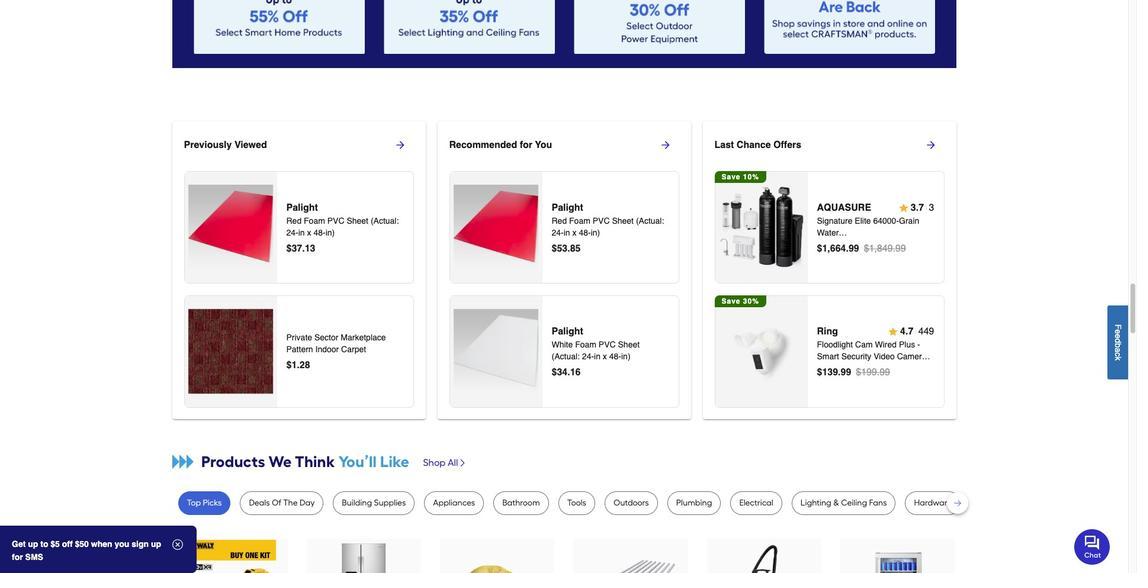 Task type: locate. For each thing, give the bounding box(es) containing it.
carpet
[[341, 345, 366, 354]]

foam inside palight red foam pvc sheet (actual: 24-in x 48-in) $ 53 . 85
[[569, 216, 590, 225]]

foam up 13
[[304, 216, 325, 225]]

arrow right image
[[660, 139, 671, 151], [925, 139, 937, 151]]

0 horizontal spatial in
[[298, 228, 305, 237]]

chevron right image
[[458, 458, 468, 468]]

0 horizontal spatial up
[[28, 540, 38, 549]]

1
[[292, 360, 297, 371]]

2 horizontal spatial in
[[594, 352, 601, 362]]

48- inside palight red foam pvc sheet (actual: 24-in x 48-in) $ 37 . 13
[[314, 228, 326, 237]]

48- for 13
[[314, 228, 326, 237]]

palight
[[286, 202, 318, 213], [552, 202, 583, 213], [552, 327, 583, 337]]

. inside palight white foam pvc sheet (actual: 24-in x 48-in) $ 34 . 16
[[568, 367, 570, 378]]

d
[[1114, 339, 1123, 343]]

palight up "white"
[[552, 327, 583, 337]]

$50
[[75, 540, 89, 549]]

shop all
[[423, 457, 458, 468]]

34
[[557, 367, 568, 378]]

2 horizontal spatial 24-
[[582, 352, 594, 362]]

palight red foam pvc sheet (actual: 24-in x 48-in) $ 53 . 85
[[552, 202, 664, 254]]

99 right 139
[[841, 367, 851, 378]]

0 horizontal spatial (actual:
[[371, 216, 399, 225]]

$ left 85
[[552, 243, 557, 254]]

hisense 23.43-in w 140-can capacity stainless steel built-in/freestanding beverage refrigerator with glass door image
[[852, 540, 944, 573]]

99 for 139
[[841, 367, 851, 378]]

of
[[272, 498, 281, 508]]

palight red foam pvc sheet (actual: 24-in x 48-in) $ 37 . 13
[[286, 202, 399, 254]]

previously viewed image
[[188, 185, 273, 270], [188, 309, 273, 394]]

arrow right image inside recommended for you link
[[660, 139, 671, 151]]

0 vertical spatial 99
[[849, 243, 859, 254]]

1 arrow right image from the left
[[660, 139, 671, 151]]

foam for 13
[[304, 216, 325, 225]]

palight for 53
[[552, 202, 583, 213]]

1 vertical spatial recommended for you image
[[454, 309, 539, 394]]

lighting & ceiling fans
[[801, 498, 887, 508]]

palight for 34
[[552, 327, 583, 337]]

1 previously viewed image from the top
[[188, 185, 273, 270]]

red up 37
[[286, 216, 302, 225]]

(actual: inside palight red foam pvc sheet (actual: 24-in x 48-in) $ 37 . 13
[[371, 216, 399, 225]]

1 vertical spatial save
[[722, 297, 741, 305]]

1 horizontal spatial 24-
[[552, 228, 564, 237]]

dewalt 20-v 2-pack 5 amp-hour; 5 amp-hour lithium-ion battery and charger (charger included) image
[[185, 540, 276, 573]]

pvc for 16
[[599, 340, 616, 350]]

pvc
[[327, 216, 344, 225], [593, 216, 610, 225], [599, 340, 616, 350]]

0 horizontal spatial 48-
[[314, 228, 326, 237]]

2 previously viewed image from the top
[[188, 309, 273, 394]]

foam
[[304, 216, 325, 225], [569, 216, 590, 225], [575, 340, 596, 350]]

k
[[1114, 356, 1123, 361]]

99
[[849, 243, 859, 254], [841, 367, 851, 378]]

1 horizontal spatial 48-
[[579, 228, 591, 237]]

palight up 37
[[286, 202, 318, 213]]

in inside palight red foam pvc sheet (actual: 24-in x 48-in) $ 37 . 13
[[298, 228, 305, 237]]

$
[[286, 243, 292, 254], [552, 243, 557, 254], [817, 243, 822, 254], [286, 360, 292, 371], [552, 367, 557, 378], [817, 367, 822, 378]]

1 last chance offers image from the top
[[719, 185, 804, 270]]

1 horizontal spatial x
[[573, 228, 577, 237]]

13
[[305, 243, 315, 254]]

previously
[[184, 140, 232, 150]]

1 horizontal spatial for
[[520, 140, 533, 150]]

red for 37
[[286, 216, 302, 225]]

arrow right image inside last chance offers link
[[925, 139, 937, 151]]

red inside palight red foam pvc sheet (actual: 24-in x 48-in) $ 53 . 85
[[552, 216, 567, 225]]

up to 35 percent off select lighting and ceiling fans. image
[[384, 0, 555, 54]]

in) for 16
[[621, 352, 631, 362]]

shop
[[423, 457, 446, 468]]

$ left 28
[[286, 360, 292, 371]]

previously viewed image for palight
[[188, 185, 273, 270]]

2 red from the left
[[552, 216, 567, 225]]

previously viewed image for private sector marketplace pattern indoor carpet
[[188, 309, 273, 394]]

in inside palight red foam pvc sheet (actual: 24-in x 48-in) $ 53 . 85
[[564, 228, 570, 237]]

foam inside palight red foam pvc sheet (actual: 24-in x 48-in) $ 37 . 13
[[304, 216, 325, 225]]

pvc inside palight red foam pvc sheet (actual: 24-in x 48-in) $ 37 . 13
[[327, 216, 344, 225]]

in) inside palight white foam pvc sheet (actual: 24-in x 48-in) $ 34 . 16
[[621, 352, 631, 362]]

1 horizontal spatial (actual:
[[552, 352, 580, 362]]

1 e from the top
[[1114, 329, 1123, 334]]

foam for 85
[[569, 216, 590, 225]]

save left 30%
[[722, 297, 741, 305]]

x inside palight red foam pvc sheet (actual: 24-in x 48-in) $ 37 . 13
[[307, 228, 311, 237]]

24- inside palight red foam pvc sheet (actual: 24-in x 48-in) $ 53 . 85
[[552, 228, 564, 237]]

1 vertical spatial previously viewed image
[[188, 309, 273, 394]]

e up "d"
[[1114, 329, 1123, 334]]

48- inside palight white foam pvc sheet (actual: 24-in x 48-in) $ 34 . 16
[[609, 352, 621, 362]]

139
[[822, 367, 838, 378]]

2 last chance offers image from the top
[[719, 309, 804, 394]]

craftsman days are back. shop savings in store and online on select craftsman products. image
[[764, 0, 935, 54]]

0 vertical spatial previously viewed image
[[188, 185, 273, 270]]

sheet
[[347, 216, 368, 225], [612, 216, 634, 225], [618, 340, 640, 350]]

99 for 1,664
[[849, 243, 859, 254]]

2 save from the top
[[722, 297, 741, 305]]

day
[[300, 498, 315, 508]]

x inside palight white foam pvc sheet (actual: 24-in x 48-in) $ 34 . 16
[[603, 352, 607, 362]]

last
[[715, 140, 734, 150]]

x
[[307, 228, 311, 237], [573, 228, 577, 237], [603, 352, 607, 362]]

24- inside palight white foam pvc sheet (actual: 24-in x 48-in) $ 34 . 16
[[582, 352, 594, 362]]

a
[[1114, 348, 1123, 352]]

2 up from the left
[[151, 540, 161, 549]]

save for aquasure
[[722, 173, 741, 181]]

. inside palight red foam pvc sheet (actual: 24-in x 48-in) $ 37 . 13
[[302, 243, 305, 254]]

palight inside palight red foam pvc sheet (actual: 24-in x 48-in) $ 53 . 85
[[552, 202, 583, 213]]

99 right 1,664
[[849, 243, 859, 254]]

(actual: inside palight white foam pvc sheet (actual: 24-in x 48-in) $ 34 . 16
[[552, 352, 580, 362]]

b
[[1114, 343, 1123, 348]]

(actual: inside palight red foam pvc sheet (actual: 24-in x 48-in) $ 53 . 85
[[636, 216, 664, 225]]

1 red from the left
[[286, 216, 302, 225]]

foam right "white"
[[575, 340, 596, 350]]

for down get
[[12, 553, 23, 562]]

red
[[286, 216, 302, 225], [552, 216, 567, 225]]

$ left 13
[[286, 243, 292, 254]]

$ inside palight white foam pvc sheet (actual: 24-in x 48-in) $ 34 . 16
[[552, 367, 557, 378]]

arrow right image
[[394, 139, 406, 151]]

x for 13
[[307, 228, 311, 237]]

chat invite button image
[[1075, 529, 1111, 565]]

last chance offers image down 10%
[[719, 185, 804, 270]]

you
[[115, 540, 129, 549]]

$ inside palight red foam pvc sheet (actual: 24-in x 48-in) $ 37 . 13
[[286, 243, 292, 254]]

2 horizontal spatial (actual:
[[636, 216, 664, 225]]

e up b
[[1114, 334, 1123, 339]]

sms
[[25, 553, 43, 562]]

$ left "16"
[[552, 367, 557, 378]]

in) inside palight red foam pvc sheet (actual: 24-in x 48-in) $ 53 . 85
[[591, 228, 600, 237]]

deals of the day
[[249, 498, 315, 508]]

2 horizontal spatial x
[[603, 352, 607, 362]]

foam inside palight white foam pvc sheet (actual: 24-in x 48-in) $ 34 . 16
[[575, 340, 596, 350]]

0 horizontal spatial for
[[12, 553, 23, 562]]

f e e d b a c k
[[1114, 324, 1123, 361]]

0 horizontal spatial x
[[307, 228, 311, 237]]

save left 10%
[[722, 173, 741, 181]]

2 arrow right image from the left
[[925, 139, 937, 151]]

e
[[1114, 329, 1123, 334], [1114, 334, 1123, 339]]

up right sign
[[151, 540, 161, 549]]

1 up from the left
[[28, 540, 38, 549]]

1 horizontal spatial arrow right image
[[925, 139, 937, 151]]

up to 30 percent off select outdoor power equipment. image
[[574, 0, 745, 54]]

x inside palight red foam pvc sheet (actual: 24-in x 48-in) $ 53 . 85
[[573, 228, 577, 237]]

0 horizontal spatial arrow right image
[[660, 139, 671, 151]]

f e e d b a c k button
[[1108, 305, 1128, 379]]

1 vertical spatial last chance offers image
[[719, 309, 804, 394]]

up left the to
[[28, 540, 38, 549]]

2 horizontal spatial 48-
[[609, 352, 621, 362]]

palight up 53
[[552, 202, 583, 213]]

sheet inside palight red foam pvc sheet (actual: 24-in x 48-in) $ 53 . 85
[[612, 216, 634, 225]]

0 horizontal spatial red
[[286, 216, 302, 225]]

picks
[[203, 498, 222, 508]]

save for ring
[[722, 297, 741, 305]]

save 10%
[[722, 173, 759, 181]]

1 vertical spatial for
[[12, 553, 23, 562]]

1 horizontal spatial up
[[151, 540, 161, 549]]

1 vertical spatial 99
[[841, 367, 851, 378]]

system
[[817, 251, 845, 261]]

palight inside palight red foam pvc sheet (actual: 24-in x 48-in) $ 37 . 13
[[286, 202, 318, 213]]

save
[[722, 173, 741, 181], [722, 297, 741, 305]]

the
[[283, 498, 298, 508]]

in)
[[326, 228, 335, 237], [591, 228, 600, 237], [621, 352, 631, 362]]

1 save from the top
[[722, 173, 741, 181]]

1 recommended for you image from the top
[[454, 185, 539, 270]]

$ 1,664 . 99 $1,849.99
[[817, 243, 906, 254]]

in) for 85
[[591, 228, 600, 237]]

64000-
[[873, 216, 899, 225]]

red up 53
[[552, 216, 567, 225]]

hardware
[[914, 498, 952, 508]]

. inside private sector marketplace pattern indoor carpet $ 1 . 28
[[297, 360, 300, 371]]

for left you
[[520, 140, 533, 150]]

pvc inside palight white foam pvc sheet (actual: 24-in x 48-in) $ 34 . 16
[[599, 340, 616, 350]]

$199.99
[[856, 367, 890, 378]]

0 horizontal spatial in)
[[326, 228, 335, 237]]

24- inside palight red foam pvc sheet (actual: 24-in x 48-in) $ 37 . 13
[[286, 228, 298, 237]]

x for 85
[[573, 228, 577, 237]]

red inside palight red foam pvc sheet (actual: 24-in x 48-in) $ 37 . 13
[[286, 216, 302, 225]]

$ down ring
[[817, 367, 822, 378]]

2 recommended for you image from the top
[[454, 309, 539, 394]]

48-
[[314, 228, 326, 237], [579, 228, 591, 237], [609, 352, 621, 362]]

48- inside palight red foam pvc sheet (actual: 24-in x 48-in) $ 53 . 85
[[579, 228, 591, 237]]

grain
[[899, 216, 920, 225]]

white
[[552, 340, 573, 350]]

get up to $5 off $50 when you sign up for sms
[[12, 540, 161, 562]]

building supplies
[[342, 498, 406, 508]]

1 horizontal spatial in
[[564, 228, 570, 237]]

0 vertical spatial save
[[722, 173, 741, 181]]

1 horizontal spatial red
[[552, 216, 567, 225]]

recommended for you image
[[454, 185, 539, 270], [454, 309, 539, 394]]

last chance offers image
[[719, 185, 804, 270], [719, 309, 804, 394]]

outdoors
[[614, 498, 649, 508]]

(actual:
[[371, 216, 399, 225], [636, 216, 664, 225], [552, 352, 580, 362]]

53
[[557, 243, 568, 254]]

last chance offers link
[[715, 131, 956, 159]]

1 horizontal spatial in)
[[591, 228, 600, 237]]

deals
[[249, 498, 270, 508]]

last chance offers image for aquasure
[[719, 185, 804, 270]]

viewed
[[235, 140, 267, 150]]

foam for 16
[[575, 340, 596, 350]]

0 vertical spatial recommended for you image
[[454, 185, 539, 270]]

recommended for you
[[449, 140, 552, 150]]

.
[[302, 243, 305, 254], [568, 243, 570, 254], [846, 243, 849, 254], [297, 360, 300, 371], [568, 367, 570, 378], [838, 367, 841, 378]]

private
[[286, 333, 312, 343]]

foam up 85
[[569, 216, 590, 225]]

0 horizontal spatial 24-
[[286, 228, 298, 237]]

0 vertical spatial last chance offers image
[[719, 185, 804, 270]]

last chance offers image down 30%
[[719, 309, 804, 394]]

2 horizontal spatial in)
[[621, 352, 631, 362]]

sheet inside palight red foam pvc sheet (actual: 24-in x 48-in) $ 37 . 13
[[347, 216, 368, 225]]

in for 13
[[298, 228, 305, 237]]

for
[[520, 140, 533, 150], [12, 553, 23, 562]]

in) inside palight red foam pvc sheet (actual: 24-in x 48-in) $ 37 . 13
[[326, 228, 335, 237]]

last chance offers
[[715, 140, 802, 150]]

24-
[[286, 228, 298, 237], [552, 228, 564, 237], [582, 352, 594, 362]]

palight inside palight white foam pvc sheet (actual: 24-in x 48-in) $ 34 . 16
[[552, 327, 583, 337]]

in inside palight white foam pvc sheet (actual: 24-in x 48-in) $ 34 . 16
[[594, 352, 601, 362]]

pvc inside palight red foam pvc sheet (actual: 24-in x 48-in) $ 53 . 85
[[593, 216, 610, 225]]

sheet inside palight white foam pvc sheet (actual: 24-in x 48-in) $ 34 . 16
[[618, 340, 640, 350]]



Task type: describe. For each thing, give the bounding box(es) containing it.
in for 85
[[564, 228, 570, 237]]

for inside get up to $5 off $50 when you sign up for sms
[[12, 553, 23, 562]]

previously viewed
[[184, 140, 267, 150]]

. inside palight red foam pvc sheet (actual: 24-in x 48-in) $ 53 . 85
[[568, 243, 570, 254]]

85
[[570, 243, 581, 254]]

10%
[[743, 173, 759, 181]]

$1,849.99
[[864, 243, 906, 254]]

water
[[817, 228, 839, 237]]

28
[[300, 360, 310, 371]]

signature elite 64000-grain water softener/conditioner/filtration system
[[817, 216, 927, 261]]

rating filled image
[[899, 203, 909, 212]]

off
[[62, 540, 73, 549]]

&
[[834, 498, 839, 508]]

arrow right image for $1,849.99
[[925, 139, 937, 151]]

top picks
[[187, 498, 222, 508]]

lighting
[[801, 498, 832, 508]]

shop all link
[[423, 451, 468, 475]]

24- for 85
[[552, 228, 564, 237]]

sheet for 16
[[618, 340, 640, 350]]

all
[[448, 457, 458, 468]]

24- for 16
[[582, 352, 594, 362]]

$ inside private sector marketplace pattern indoor carpet $ 1 . 28
[[286, 360, 292, 371]]

supplies
[[374, 498, 406, 508]]

rating filled image
[[889, 327, 898, 337]]

3.7 3
[[911, 202, 934, 213]]

c
[[1114, 352, 1123, 357]]

softener/conditioner/filtration
[[817, 240, 927, 249]]

4.7
[[900, 327, 914, 337]]

appliances
[[433, 498, 475, 508]]

pvc for 85
[[593, 216, 610, 225]]

x for 16
[[603, 352, 607, 362]]

recommended
[[449, 140, 517, 150]]

palight white foam pvc sheet (actual: 24-in x 48-in) $ 34 . 16
[[552, 327, 640, 378]]

building
[[342, 498, 372, 508]]

pvc for 13
[[327, 216, 344, 225]]

to
[[40, 540, 48, 549]]

sheet for 13
[[347, 216, 368, 225]]

37
[[292, 243, 302, 254]]

2 e from the top
[[1114, 334, 1123, 339]]

48- for 85
[[579, 228, 591, 237]]

elite
[[855, 216, 871, 225]]

sector
[[315, 333, 338, 343]]

$ 139 . 99 $199.99
[[817, 367, 890, 378]]

craftsman 5-gallons 4-hp corded wet/dry shop vacuum with accessories included image
[[719, 540, 810, 573]]

electrical
[[740, 498, 774, 508]]

0 vertical spatial for
[[520, 140, 533, 150]]

24- for 13
[[286, 228, 298, 237]]

$ down water
[[817, 243, 822, 254]]

signature
[[817, 216, 853, 225]]

home storage space 4-pack 71-in chrome support poles for efficient storage - durable steel construction image
[[585, 540, 677, 573]]

palight for 37
[[286, 202, 318, 213]]

(actual: for 16
[[552, 352, 580, 362]]

plumbing
[[676, 498, 712, 508]]

top
[[187, 498, 201, 508]]

3.7
[[911, 202, 924, 213]]

get
[[12, 540, 26, 549]]

private sector marketplace pattern indoor carpet $ 1 . 28
[[286, 333, 386, 371]]

aquasure
[[817, 202, 871, 213]]

4.7 449
[[900, 327, 934, 337]]

16
[[570, 367, 581, 378]]

449
[[919, 327, 934, 337]]

up to 55 percent off select smart home products. image
[[193, 0, 365, 54]]

$ inside palight red foam pvc sheet (actual: 24-in x 48-in) $ 53 . 85
[[552, 243, 557, 254]]

recommended for you image for 34
[[454, 309, 539, 394]]

3
[[929, 202, 934, 213]]

sheet for 85
[[612, 216, 634, 225]]

f
[[1114, 324, 1123, 329]]

arrow right image for 53
[[660, 139, 671, 151]]

$5
[[51, 540, 60, 549]]

(actual: for 13
[[371, 216, 399, 225]]

recommended for you image for 53
[[454, 185, 539, 270]]

30%
[[743, 297, 759, 305]]

in) for 13
[[326, 228, 335, 237]]

offers
[[774, 140, 802, 150]]

bathroom
[[502, 498, 540, 508]]

sign
[[132, 540, 149, 549]]

ceiling
[[841, 498, 867, 508]]

save 30%
[[722, 297, 759, 305]]

1,664
[[822, 243, 846, 254]]

recommended for you link
[[449, 131, 691, 159]]

tools
[[567, 498, 586, 508]]

when
[[91, 540, 112, 549]]

marketplace
[[341, 333, 386, 343]]

ring
[[817, 327, 838, 337]]

chance
[[737, 140, 771, 150]]

previously viewed link
[[184, 131, 426, 159]]

fans
[[869, 498, 887, 508]]

you
[[535, 140, 552, 150]]

pattern
[[286, 345, 313, 354]]

indoor
[[315, 345, 339, 354]]

(actual: for 85
[[636, 216, 664, 225]]

mozaic company bean-bag daffodil bean bag chair image
[[452, 540, 543, 573]]

red for 53
[[552, 216, 567, 225]]

in for 16
[[594, 352, 601, 362]]

whirlpool 24.6-cu ft side-by-side refrigerator with ice maker (fingerprint resistant stainless steel) image
[[318, 540, 410, 573]]

48- for 16
[[609, 352, 621, 362]]

last chance offers image for ring
[[719, 309, 804, 394]]



Task type: vqa. For each thing, say whether or not it's contained in the screenshot.
using
no



